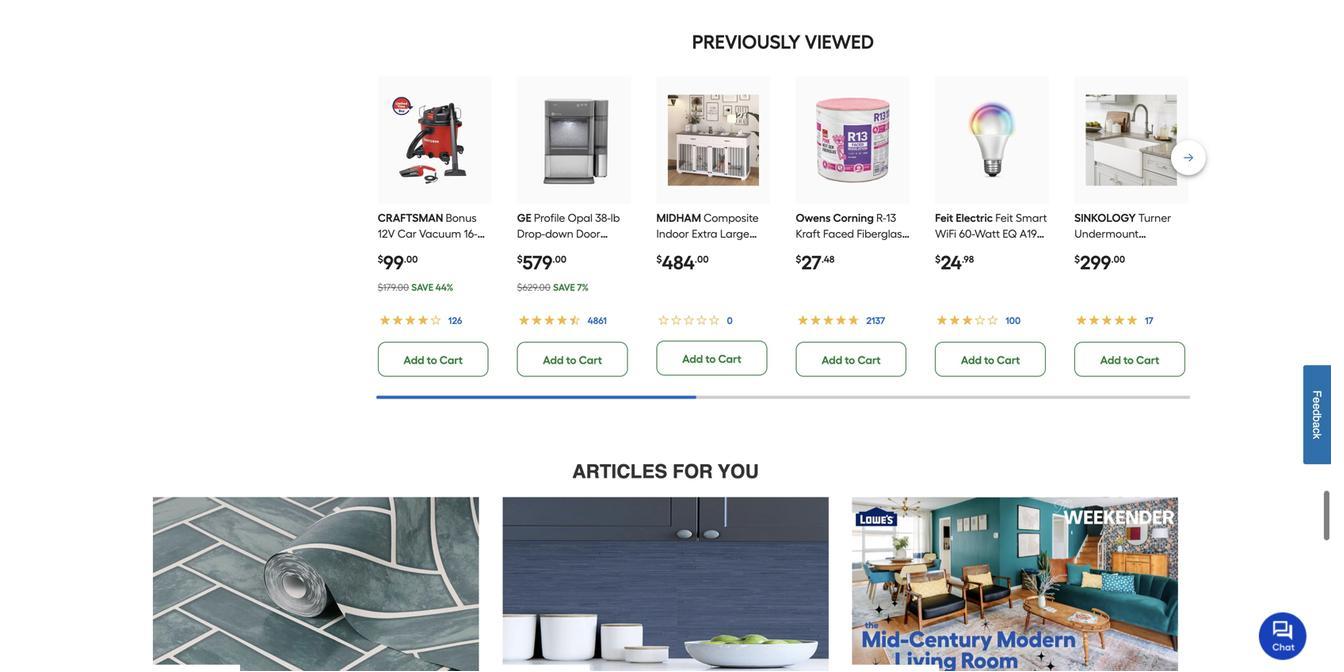 Task type: vqa. For each thing, say whether or not it's contained in the screenshot.
product
no



Task type: describe. For each thing, give the bounding box(es) containing it.
composite indoor extra large dog
[[656, 211, 759, 256]]

cart for 484
[[718, 352, 741, 366]]

owens
[[796, 211, 831, 225]]

save for 579
[[553, 282, 575, 293]]

to for 27
[[845, 353, 855, 367]]

$179.00 save 44%
[[378, 282, 453, 293]]

.00 for 99
[[404, 253, 418, 265]]

484
[[662, 251, 695, 274]]

add for 484
[[682, 352, 703, 366]]

to for 24
[[984, 353, 994, 367]]

$ for 27
[[796, 253, 801, 265]]

craftsman link
[[378, 211, 491, 304]]

$ for 299
[[1074, 253, 1080, 265]]

composite
[[704, 211, 759, 225]]

add to cart link for 299
[[1074, 342, 1185, 377]]

add inside 579 'list item'
[[543, 353, 564, 367]]

b
[[1311, 416, 1323, 422]]

$ for 484
[[656, 253, 662, 265]]

c
[[1311, 428, 1323, 434]]

corning
[[833, 211, 874, 225]]

cart for 299
[[1136, 353, 1159, 367]]

d
[[1311, 410, 1323, 416]]

7%
[[577, 282, 589, 293]]

$ 99 .00
[[378, 251, 418, 274]]

ge link
[[517, 211, 629, 288]]

electric
[[956, 211, 993, 225]]

$179.00
[[378, 282, 409, 293]]

the weekender: the mid-centruy modern living room image
[[852, 497, 1178, 671]]

579 list item
[[517, 77, 631, 377]]

$ 24 .98
[[935, 251, 974, 274]]

feit
[[935, 211, 953, 225]]

previously
[[692, 30, 801, 53]]

add inside 99 list item
[[404, 353, 424, 367]]

579
[[523, 251, 552, 274]]

24 list item
[[935, 77, 1049, 377]]

484 list item
[[656, 77, 770, 375]]

you
[[718, 461, 759, 482]]

articles
[[572, 461, 667, 482]]

save for 99
[[411, 282, 433, 293]]

to inside 99 list item
[[427, 353, 437, 367]]

99 list item
[[378, 77, 492, 377]]

$ for 99
[[378, 253, 383, 265]]

sinkology turner undermount farmhouse apron front 30-in x 18-in crisp white fireclay single bowl kitchen sink image
[[1086, 95, 1177, 186]]

44%
[[435, 282, 453, 293]]

$ 299 .00
[[1074, 251, 1125, 274]]

extra
[[692, 227, 717, 240]]

27 list item
[[796, 77, 910, 377]]

chat invite button image
[[1259, 612, 1307, 660]]

add to cart link inside 99 list item
[[378, 342, 489, 377]]

to for 299
[[1123, 353, 1134, 367]]

$ 579 .00
[[517, 251, 566, 274]]

.48
[[821, 253, 835, 265]]

f
[[1311, 391, 1323, 397]]

add for 27
[[822, 353, 842, 367]]

articles for you
[[572, 461, 759, 482]]

add to cart for 299
[[1100, 353, 1159, 367]]

add to cart for 24
[[961, 353, 1020, 367]]

sinkology
[[1074, 211, 1136, 225]]

viewed
[[805, 30, 874, 53]]

craftsman bonus 12v car vacuum 16-gallons 6.5-hp corded wet/dry shop vacuum with accessories included image
[[389, 95, 480, 186]]

299 list item
[[1074, 77, 1188, 377]]



Task type: locate. For each thing, give the bounding box(es) containing it.
cart inside 484 list item
[[718, 352, 741, 366]]

cart for 24
[[997, 353, 1020, 367]]

$ inside $ 484 .00
[[656, 253, 662, 265]]

$ down "indoor"
[[656, 253, 662, 265]]

1 e from the top
[[1311, 397, 1323, 403]]

f e e d b a c k
[[1311, 391, 1323, 439]]

add to cart inside 579 'list item'
[[543, 353, 602, 367]]

$ up $179.00 at the left of the page
[[378, 253, 383, 265]]

$ 484 .00
[[656, 251, 709, 274]]

2 $ from the left
[[517, 253, 523, 265]]

owens corning link
[[796, 211, 910, 288]]

craftsman
[[378, 211, 443, 225]]

.00 down extra
[[695, 253, 709, 265]]

299
[[1080, 251, 1111, 274]]

$ inside $ 579 .00
[[517, 253, 523, 265]]

textured blue wallpaper behind a white kitchen counter with a fruit bowl and canisters. image
[[503, 497, 828, 671]]

$629.00
[[517, 282, 551, 293]]

cart inside 299 list item
[[1136, 353, 1159, 367]]

for
[[673, 461, 713, 482]]

27
[[801, 251, 821, 274]]

2 .00 from the left
[[552, 253, 566, 265]]

feit electric feit smart wifi 60-watt eq a19 full spectrum medium base (e-26) dimmable smart led light bulb (3-pack) image
[[946, 95, 1038, 186]]

add to cart link for 484
[[656, 341, 767, 375]]

to for 484
[[705, 352, 716, 366]]

add to cart inside 484 list item
[[682, 352, 741, 366]]

0 horizontal spatial save
[[411, 282, 433, 293]]

midham composite indoor extra large dog image
[[668, 95, 759, 186]]

owens corning r-13 kraft faced fiberglass roll insulation 40-sq ft (15-in w x 32-ft l) individual pack image
[[807, 95, 898, 186]]

.00 for 484
[[695, 253, 709, 265]]

$ for 579
[[517, 253, 523, 265]]

save inside 99 list item
[[411, 282, 433, 293]]

$
[[378, 253, 383, 265], [517, 253, 523, 265], [656, 253, 662, 265], [796, 253, 801, 265], [935, 253, 941, 265], [1074, 253, 1080, 265]]

f e e d b a c k button
[[1303, 365, 1331, 464]]

.00 inside $ 299 .00
[[1111, 253, 1125, 265]]

3 $ from the left
[[656, 253, 662, 265]]

$ for 24
[[935, 253, 941, 265]]

$629.00 save 7%
[[517, 282, 589, 293]]

add to cart link for 24
[[935, 342, 1046, 377]]

$ inside $ 299 .00
[[1074, 253, 1080, 265]]

add for 24
[[961, 353, 982, 367]]

2 save from the left
[[553, 282, 575, 293]]

.98
[[962, 253, 974, 265]]

cart inside 27 list item
[[857, 353, 881, 367]]

2 e from the top
[[1311, 403, 1323, 410]]

indoor
[[656, 227, 689, 240]]

to inside 579 'list item'
[[566, 353, 576, 367]]

feit electric link
[[935, 211, 1048, 304]]

$ inside $ 24 .98
[[935, 253, 941, 265]]

to inside the 24 list item
[[984, 353, 994, 367]]

1 $ from the left
[[378, 253, 383, 265]]

to inside 299 list item
[[1123, 353, 1134, 367]]

5 $ from the left
[[935, 253, 941, 265]]

add to cart link inside 579 'list item'
[[517, 342, 628, 377]]

cart for 27
[[857, 353, 881, 367]]

1 save from the left
[[411, 282, 433, 293]]

add inside 27 list item
[[822, 353, 842, 367]]

to
[[705, 352, 716, 366], [427, 353, 437, 367], [566, 353, 576, 367], [845, 353, 855, 367], [984, 353, 994, 367], [1123, 353, 1134, 367]]

$ down the sinkology
[[1074, 253, 1080, 265]]

add to cart inside the 24 list item
[[961, 353, 1020, 367]]

previously viewed heading
[[376, 26, 1190, 58]]

a roll of wallpaper with the look of teal-colored tile in a herringbone pattern. image
[[153, 497, 479, 671]]

a
[[1311, 422, 1323, 428]]

add to cart for 27
[[822, 353, 881, 367]]

save left 7%
[[553, 282, 575, 293]]

ge profile opal 38-lb drop-down door countertop or portable nugget ice maker (stainless steel) image
[[528, 95, 620, 186]]

add to cart link
[[656, 341, 767, 375], [378, 342, 489, 377], [517, 342, 628, 377], [796, 342, 907, 377], [935, 342, 1046, 377], [1074, 342, 1185, 377]]

add inside 484 list item
[[682, 352, 703, 366]]

.00 for 579
[[552, 253, 566, 265]]

$ up $629.00
[[517, 253, 523, 265]]

add for 299
[[1100, 353, 1121, 367]]

owens corning
[[796, 211, 874, 225]]

cart
[[718, 352, 741, 366], [439, 353, 463, 367], [579, 353, 602, 367], [857, 353, 881, 367], [997, 353, 1020, 367], [1136, 353, 1159, 367]]

add to cart inside 27 list item
[[822, 353, 881, 367]]

dog
[[656, 243, 677, 256]]

.00
[[404, 253, 418, 265], [552, 253, 566, 265], [695, 253, 709, 265], [1111, 253, 1125, 265]]

midham
[[656, 211, 701, 225]]

ge
[[517, 211, 531, 225]]

to inside 27 list item
[[845, 353, 855, 367]]

99
[[383, 251, 404, 274]]

add to cart for 484
[[682, 352, 741, 366]]

to inside 484 list item
[[705, 352, 716, 366]]

$ 27 .48
[[796, 251, 835, 274]]

3 .00 from the left
[[695, 253, 709, 265]]

e
[[1311, 397, 1323, 403], [1311, 403, 1323, 410]]

$ inside $ 27 .48
[[796, 253, 801, 265]]

cart inside the 24 list item
[[997, 353, 1020, 367]]

cart inside 99 list item
[[439, 353, 463, 367]]

4 $ from the left
[[796, 253, 801, 265]]

.00 down the sinkology
[[1111, 253, 1125, 265]]

e up b
[[1311, 403, 1323, 410]]

large
[[720, 227, 749, 240]]

cart inside 579 'list item'
[[579, 353, 602, 367]]

add inside 299 list item
[[1100, 353, 1121, 367]]

add to cart inside 99 list item
[[404, 353, 463, 367]]

feit electric
[[935, 211, 993, 225]]

save left 44%
[[411, 282, 433, 293]]

.00 up the $629.00 save 7%
[[552, 253, 566, 265]]

4 .00 from the left
[[1111, 253, 1125, 265]]

add
[[682, 352, 703, 366], [404, 353, 424, 367], [543, 353, 564, 367], [822, 353, 842, 367], [961, 353, 982, 367], [1100, 353, 1121, 367]]

add to cart
[[682, 352, 741, 366], [404, 353, 463, 367], [543, 353, 602, 367], [822, 353, 881, 367], [961, 353, 1020, 367], [1100, 353, 1159, 367]]

e up d
[[1311, 397, 1323, 403]]

add to cart inside 299 list item
[[1100, 353, 1159, 367]]

24
[[941, 251, 962, 274]]

1 .00 from the left
[[404, 253, 418, 265]]

$ left .98
[[935, 253, 941, 265]]

.00 up $179.00 save 44%
[[404, 253, 418, 265]]

.00 inside $ 484 .00
[[695, 253, 709, 265]]

.00 for 299
[[1111, 253, 1125, 265]]

1 horizontal spatial save
[[553, 282, 575, 293]]

add to cart link for 27
[[796, 342, 907, 377]]

.00 inside $ 579 .00
[[552, 253, 566, 265]]

save inside 579 'list item'
[[553, 282, 575, 293]]

sinkology link
[[1074, 211, 1174, 320]]

$ inside $ 99 .00
[[378, 253, 383, 265]]

k
[[1311, 434, 1323, 439]]

add inside the 24 list item
[[961, 353, 982, 367]]

previously viewed
[[692, 30, 874, 53]]

$ left .48
[[796, 253, 801, 265]]

save
[[411, 282, 433, 293], [553, 282, 575, 293]]

6 $ from the left
[[1074, 253, 1080, 265]]

.00 inside $ 99 .00
[[404, 253, 418, 265]]

add to cart link inside 484 list item
[[656, 341, 767, 375]]



